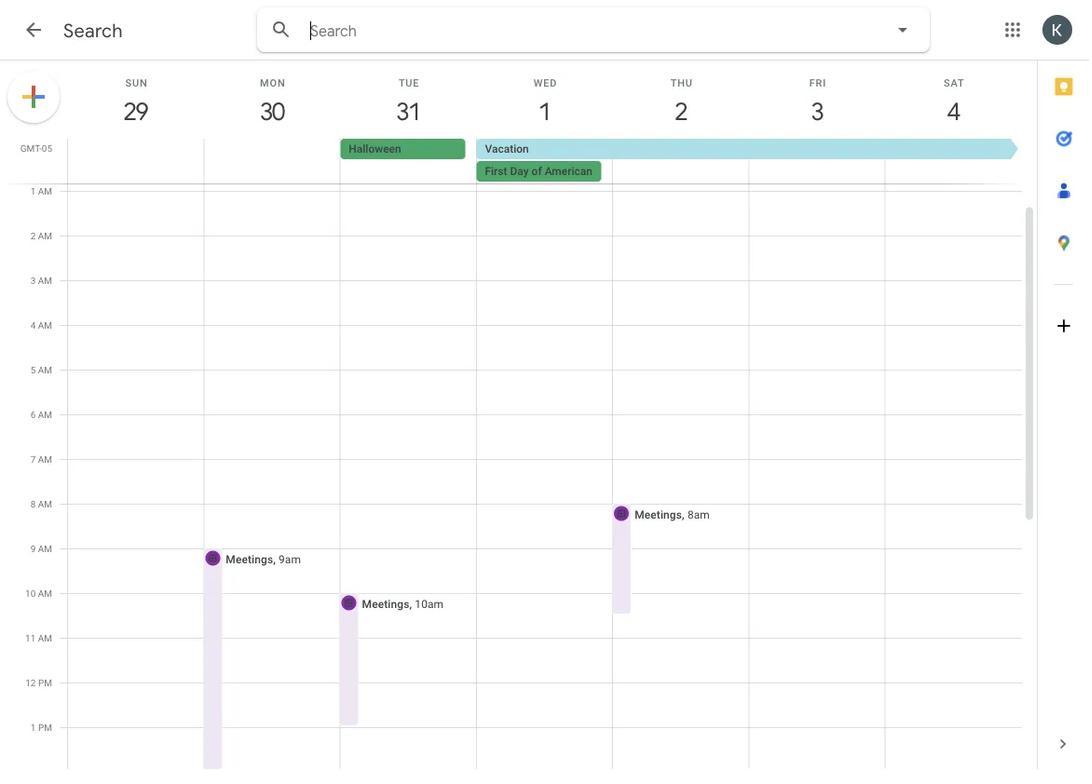 Task type: vqa. For each thing, say whether or not it's contained in the screenshot.


Task type: locate. For each thing, give the bounding box(es) containing it.
1 pm from the top
[[38, 677, 52, 689]]

1 horizontal spatial 3
[[811, 96, 823, 127]]

0 horizontal spatial ,
[[273, 553, 276, 566]]

gmt-05
[[20, 143, 52, 154]]

0 horizontal spatial 2
[[30, 230, 36, 241]]

1 row from the top
[[60, 139, 1037, 184]]

1 horizontal spatial meetings
[[362, 598, 410, 611]]

2 vertical spatial ,
[[410, 598, 412, 611]]

1 am
[[30, 185, 52, 197]]

cell
[[68, 139, 204, 184], [204, 139, 340, 184], [613, 139, 749, 184], [749, 139, 885, 184], [885, 139, 1021, 184], [68, 146, 204, 771], [202, 146, 341, 771], [339, 146, 477, 771], [477, 146, 613, 771], [611, 146, 750, 771], [750, 146, 886, 771], [886, 146, 1022, 771]]

1 horizontal spatial ,
[[410, 598, 412, 611]]

11 am
[[25, 633, 52, 644]]

pm down 12 pm
[[38, 722, 52, 733]]

tue
[[399, 77, 420, 89]]

am right 7
[[38, 454, 52, 465]]

am for 8 am
[[38, 499, 52, 510]]

0 vertical spatial 1
[[538, 96, 550, 127]]

3 down fri
[[811, 96, 823, 127]]

3 am from the top
[[38, 275, 52, 286]]

2
[[674, 96, 686, 127], [30, 230, 36, 241]]

am down 3 am
[[38, 320, 52, 331]]

tab list
[[1038, 61, 1089, 719]]

10 am from the top
[[38, 588, 52, 599]]

tue 31
[[396, 77, 420, 127]]

8 am
[[30, 499, 52, 510]]

am for 3 am
[[38, 275, 52, 286]]

31
[[396, 96, 420, 127]]

0 vertical spatial ,
[[682, 508, 685, 521]]

6 am from the top
[[38, 409, 52, 420]]

grid containing 29
[[0, 61, 1037, 771]]

4 am
[[30, 320, 52, 331]]

meetings , 10am
[[362, 598, 444, 611]]

meetings left 10am
[[362, 598, 410, 611]]

pm
[[38, 677, 52, 689], [38, 722, 52, 733]]

am right 6
[[38, 409, 52, 420]]

1 down wed
[[538, 96, 550, 127]]

7
[[30, 454, 36, 465]]

2 link
[[660, 90, 703, 133]]

10 am
[[25, 588, 52, 599]]

am right the 5
[[38, 364, 52, 376]]

29
[[123, 96, 147, 127]]

1 vertical spatial 1
[[30, 185, 36, 197]]

am down 05
[[38, 185, 52, 197]]

1 vertical spatial pm
[[38, 722, 52, 733]]

meetings left 9am
[[226, 553, 273, 566]]

1 link
[[524, 90, 567, 133]]

3
[[811, 96, 823, 127], [30, 275, 36, 286]]

0 vertical spatial 4
[[947, 96, 959, 127]]

9 am from the top
[[38, 543, 52, 554]]

0 horizontal spatial 4
[[30, 320, 36, 331]]

pm right 12
[[38, 677, 52, 689]]

meetings for meetings , 8am
[[635, 508, 682, 521]]

3 down 2 am
[[30, 275, 36, 286]]

None search field
[[257, 7, 930, 52]]

2 am from the top
[[38, 230, 52, 241]]

1 horizontal spatial 2
[[674, 96, 686, 127]]

1 horizontal spatial 4
[[947, 96, 959, 127]]

row
[[60, 139, 1037, 184], [60, 146, 1022, 771]]

1 vertical spatial 3
[[30, 275, 36, 286]]

1 vertical spatial 2
[[30, 230, 36, 241]]

0 horizontal spatial meetings
[[226, 553, 273, 566]]

grid
[[0, 61, 1037, 771]]

12
[[25, 677, 36, 689]]

2 pm from the top
[[38, 722, 52, 733]]

meetings , 8am
[[635, 508, 710, 521]]

am down 2 am
[[38, 275, 52, 286]]

5 am
[[30, 364, 52, 376]]

5 am from the top
[[38, 364, 52, 376]]

sun 29
[[123, 77, 148, 127]]

am right the 11 at left
[[38, 633, 52, 644]]

2 vertical spatial meetings
[[362, 598, 410, 611]]

am right 9
[[38, 543, 52, 554]]

am down the 1 am
[[38, 230, 52, 241]]

thu
[[671, 77, 693, 89]]

meetings left 8am
[[635, 508, 682, 521]]

am for 10 am
[[38, 588, 52, 599]]

2 row from the top
[[60, 146, 1022, 771]]

, left 9am
[[273, 553, 276, 566]]

05
[[42, 143, 52, 154]]

0 vertical spatial pm
[[38, 677, 52, 689]]

3 am
[[30, 275, 52, 286]]

9 am
[[30, 543, 52, 554]]

2 horizontal spatial ,
[[682, 508, 685, 521]]

1 down "gmt-"
[[30, 185, 36, 197]]

, left 8am
[[682, 508, 685, 521]]

meetings for meetings , 9am
[[226, 553, 273, 566]]

am for 1 am
[[38, 185, 52, 197]]

4 down the sat
[[947, 96, 959, 127]]

am for 6 am
[[38, 409, 52, 420]]

4
[[947, 96, 959, 127], [30, 320, 36, 331]]

am right 8
[[38, 499, 52, 510]]

3 link
[[796, 90, 839, 133]]

2 vertical spatial 1
[[31, 722, 36, 733]]

fri 3
[[810, 77, 827, 127]]

29 link
[[115, 90, 158, 133]]

row containing halloween
[[60, 139, 1037, 184]]

am for 9 am
[[38, 543, 52, 554]]

sat 4
[[944, 77, 965, 127]]

8 am from the top
[[38, 499, 52, 510]]

sat
[[944, 77, 965, 89]]

1 for 1 pm
[[31, 722, 36, 733]]

11
[[25, 633, 36, 644]]

0 vertical spatial meetings
[[635, 508, 682, 521]]

4 am from the top
[[38, 320, 52, 331]]

am
[[38, 185, 52, 197], [38, 230, 52, 241], [38, 275, 52, 286], [38, 320, 52, 331], [38, 364, 52, 376], [38, 409, 52, 420], [38, 454, 52, 465], [38, 499, 52, 510], [38, 543, 52, 554], [38, 588, 52, 599], [38, 633, 52, 644]]

sun
[[125, 77, 148, 89]]

11 am from the top
[[38, 633, 52, 644]]

4 up the 5
[[30, 320, 36, 331]]

1 vertical spatial meetings
[[226, 553, 273, 566]]

2 horizontal spatial meetings
[[635, 508, 682, 521]]

2 down the 1 am
[[30, 230, 36, 241]]

vacation cell
[[477, 139, 1021, 184]]

meetings for meetings , 10am
[[362, 598, 410, 611]]

thu 2
[[671, 77, 693, 127]]

pm for 12 pm
[[38, 677, 52, 689]]

search image
[[263, 11, 300, 48]]

meetings
[[635, 508, 682, 521], [226, 553, 273, 566], [362, 598, 410, 611]]

1 vertical spatial ,
[[273, 553, 276, 566]]

am right 10
[[38, 588, 52, 599]]

1 am from the top
[[38, 185, 52, 197]]

1 down 12
[[31, 722, 36, 733]]

, left 10am
[[410, 598, 412, 611]]

mon
[[260, 77, 286, 89]]

go back image
[[22, 19, 45, 41]]

0 vertical spatial 3
[[811, 96, 823, 127]]

6 am
[[30, 409, 52, 420]]

7 am from the top
[[38, 454, 52, 465]]

4 link
[[933, 90, 976, 133]]

, for 9am
[[273, 553, 276, 566]]

0 vertical spatial 2
[[674, 96, 686, 127]]

1
[[538, 96, 550, 127], [30, 185, 36, 197], [31, 722, 36, 733]]

2 down thu at the right of the page
[[674, 96, 686, 127]]

,
[[682, 508, 685, 521], [273, 553, 276, 566], [410, 598, 412, 611]]



Task type: describe. For each thing, give the bounding box(es) containing it.
8am
[[688, 508, 710, 521]]

search options image
[[884, 11, 922, 48]]

2 am
[[30, 230, 52, 241]]

1 inside wed 1
[[538, 96, 550, 127]]

wed
[[534, 77, 557, 89]]

meetings , 9am
[[226, 553, 301, 566]]

wed 1
[[534, 77, 557, 127]]

9
[[30, 543, 36, 554]]

2 inside the thu 2
[[674, 96, 686, 127]]

30 link
[[251, 90, 294, 133]]

1 for 1 am
[[30, 185, 36, 197]]

fri
[[810, 77, 827, 89]]

, for 10am
[[410, 598, 412, 611]]

30
[[259, 96, 283, 127]]

10
[[25, 588, 36, 599]]

5
[[30, 364, 36, 376]]

mon 30
[[259, 77, 286, 127]]

row containing meetings
[[60, 146, 1022, 771]]

7 am
[[30, 454, 52, 465]]

halloween
[[349, 143, 401, 156]]

gmt-
[[20, 143, 42, 154]]

8
[[30, 499, 36, 510]]

am for 5 am
[[38, 364, 52, 376]]

3 inside fri 3
[[811, 96, 823, 127]]

1 pm
[[31, 722, 52, 733]]

am for 11 am
[[38, 633, 52, 644]]

am for 2 am
[[38, 230, 52, 241]]

search
[[63, 19, 123, 42]]

vacation button
[[477, 139, 1021, 159]]

am for 4 am
[[38, 320, 52, 331]]

Search text field
[[310, 21, 840, 40]]

0 horizontal spatial 3
[[30, 275, 36, 286]]

1 vertical spatial 4
[[30, 320, 36, 331]]

9am
[[279, 553, 301, 566]]

pm for 1 pm
[[38, 722, 52, 733]]

am for 7 am
[[38, 454, 52, 465]]

halloween button
[[340, 139, 465, 159]]

search heading
[[63, 19, 123, 42]]

10am
[[415, 598, 444, 611]]

vacation
[[485, 143, 529, 156]]

12 pm
[[25, 677, 52, 689]]

6
[[30, 409, 36, 420]]

4 inside 'sat 4'
[[947, 96, 959, 127]]

, for 8am
[[682, 508, 685, 521]]

31 link
[[387, 90, 430, 133]]



